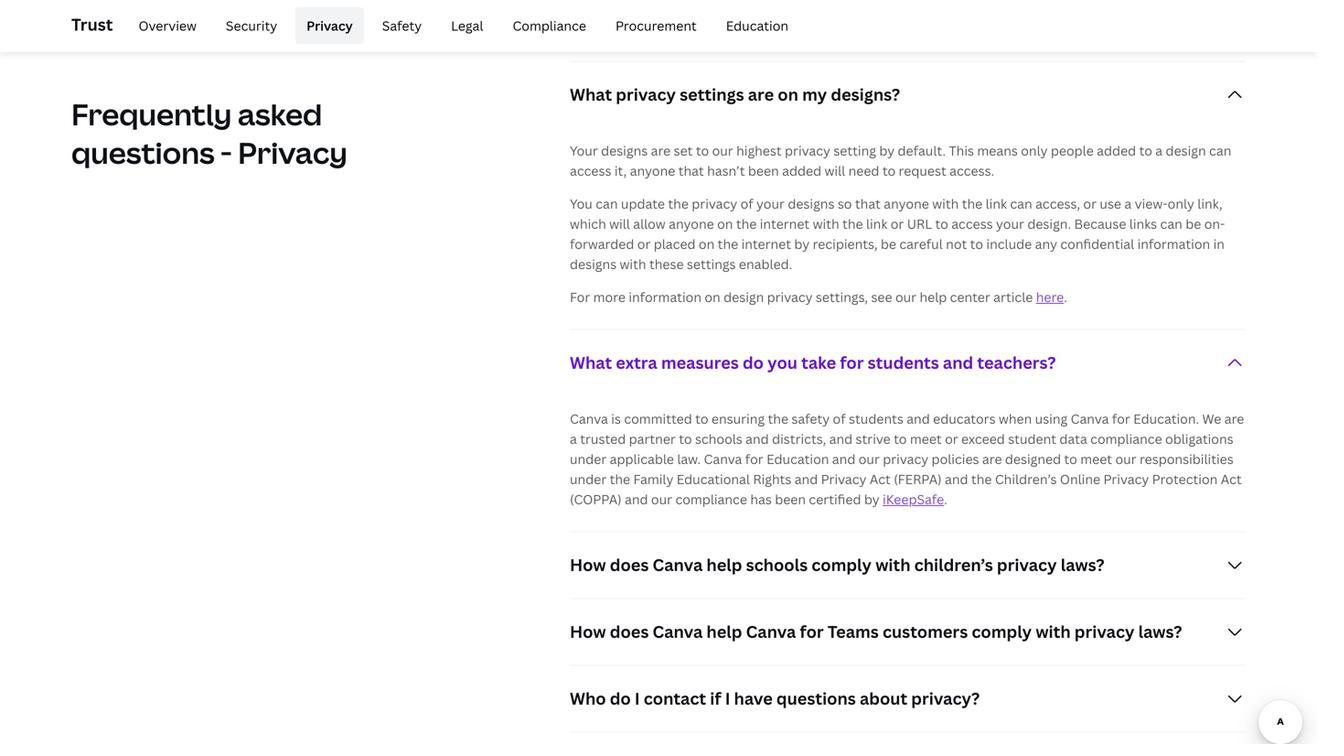 Task type: describe. For each thing, give the bounding box(es) containing it.
access.
[[950, 162, 995, 179]]

need
[[849, 162, 880, 179]]

and left educators
[[907, 410, 930, 427]]

careful
[[900, 235, 943, 252]]

if
[[710, 687, 722, 710]]

for more information on design privacy settings, see our help center article here .
[[570, 288, 1068, 306]]

compliance link
[[502, 7, 598, 44]]

0 vertical spatial help
[[920, 288, 947, 306]]

update
[[621, 195, 665, 212]]

compliance
[[513, 17, 587, 34]]

safety link
[[371, 7, 433, 44]]

education inside canva is committed to ensuring the safety of students and educators when using canva for education. we are a trusted partner to schools and districts, and strive to meet or exceed student data compliance obligations under applicable law. canva for education and our privacy policies are designed to meet our responsibilities under the family educational rights and privacy act (ferpa) and the children's online privacy protection act (coppa) and our compliance has been certified by
[[767, 450, 830, 468]]

legal
[[451, 17, 484, 34]]

to right set
[[696, 142, 709, 159]]

schools inside dropdown button
[[746, 554, 808, 576]]

law.
[[678, 450, 701, 468]]

2 vertical spatial anyone
[[669, 215, 714, 232]]

how does canva help schools comply with children's privacy laws? button
[[570, 532, 1246, 598]]

0 vertical spatial .
[[1065, 288, 1068, 306]]

strive
[[856, 430, 891, 447]]

allow
[[633, 215, 666, 232]]

our down education.
[[1116, 450, 1137, 468]]

procurement
[[616, 17, 697, 34]]

on-
[[1205, 215, 1226, 232]]

you can update the privacy of your designs so that anyone with the link can access, or use a view-only link, which will allow anyone on the internet with the link or url to access your design. because links can be on- forwarded or placed on the internet by recipients, be careful not to include any confidential information in designs with these settings enabled.
[[570, 195, 1226, 273]]

using
[[1036, 410, 1068, 427]]

family
[[634, 470, 674, 488]]

0 horizontal spatial information
[[629, 288, 702, 306]]

the up recipients,
[[843, 215, 864, 232]]

contact
[[644, 687, 707, 710]]

these
[[650, 255, 684, 273]]

2 act from the left
[[1221, 470, 1242, 488]]

on inside dropdown button
[[778, 83, 799, 106]]

access inside your designs are set to our highest privacy setting by default. this means only people added to a design can access it, anyone that hasn't been added will need to request access.
[[570, 162, 612, 179]]

link,
[[1198, 195, 1223, 212]]

students inside canva is committed to ensuring the safety of students and educators when using canva for education. we are a trusted partner to schools and districts, and strive to meet or exceed student data compliance obligations under applicable law. canva for education and our privacy policies are designed to meet our responsibilities under the family educational rights and privacy act (ferpa) and the children's online privacy protection act (coppa) and our compliance has been certified by
[[849, 410, 904, 427]]

for
[[570, 288, 591, 306]]

privacy inside "dropdown button"
[[1075, 620, 1135, 643]]

the up districts,
[[768, 410, 789, 427]]

this
[[950, 142, 975, 159]]

confidential
[[1061, 235, 1135, 252]]

to right strive on the bottom right
[[894, 430, 907, 447]]

which
[[570, 215, 607, 232]]

view-
[[1135, 195, 1168, 212]]

a for access,
[[1125, 195, 1132, 212]]

-
[[221, 133, 232, 173]]

the up enabled.
[[737, 215, 757, 232]]

and down ensuring
[[746, 430, 769, 447]]

designs?
[[831, 83, 901, 106]]

been inside your designs are set to our highest privacy setting by default. this means only people added to a design can access it, anyone that hasn't been added will need to request access.
[[748, 162, 779, 179]]

center
[[951, 288, 991, 306]]

data
[[1060, 430, 1088, 447]]

1 horizontal spatial meet
[[1081, 450, 1113, 468]]

comply inside how does canva help schools comply with children's privacy laws? dropdown button
[[812, 554, 872, 576]]

1 vertical spatial designs
[[788, 195, 835, 212]]

with inside dropdown button
[[876, 554, 911, 576]]

0 horizontal spatial your
[[757, 195, 785, 212]]

frequently
[[71, 94, 232, 134]]

will inside your designs are set to our highest privacy setting by default. this means only people added to a design can access it, anyone that hasn't been added will need to request access.
[[825, 162, 846, 179]]

online
[[1061, 470, 1101, 488]]

are inside dropdown button
[[748, 83, 774, 106]]

1 vertical spatial anyone
[[884, 195, 930, 212]]

can right you
[[596, 195, 618, 212]]

privacy inside canva is committed to ensuring the safety of students and educators when using canva for education. we are a trusted partner to schools and districts, and strive to meet or exceed student data compliance obligations under applicable law. canva for education and our privacy policies are designed to meet our responsibilities under the family educational rights and privacy act (ferpa) and the children's online privacy protection act (coppa) and our compliance has been certified by
[[883, 450, 929, 468]]

canva up educational
[[704, 450, 743, 468]]

settings inside dropdown button
[[680, 83, 745, 106]]

and left strive on the bottom right
[[830, 430, 853, 447]]

obligations
[[1166, 430, 1234, 447]]

our right see
[[896, 288, 917, 306]]

how for how does canva help canva for teams customers comply with privacy laws?
[[570, 620, 606, 643]]

to right need
[[883, 162, 896, 179]]

laws? inside how does canva help canva for teams customers comply with privacy laws? "dropdown button"
[[1139, 620, 1183, 643]]

here
[[1037, 288, 1065, 306]]

settings,
[[816, 288, 869, 306]]

of inside canva is committed to ensuring the safety of students and educators when using canva for education. we are a trusted partner to schools and districts, and strive to meet or exceed student data compliance obligations under applicable law. canva for education and our privacy policies are designed to meet our responsibilities under the family educational rights and privacy act (ferpa) and the children's online privacy protection act (coppa) and our compliance has been certified by
[[833, 410, 846, 427]]

that inside your designs are set to our highest privacy setting by default. this means only people added to a design can access it, anyone that hasn't been added will need to request access.
[[679, 162, 704, 179]]

and up certified
[[833, 450, 856, 468]]

or down allow
[[638, 235, 651, 252]]

for left education.
[[1113, 410, 1131, 427]]

ikeepsafe
[[883, 490, 945, 508]]

and down 'family'
[[625, 490, 648, 508]]

0 horizontal spatial added
[[783, 162, 822, 179]]

1 vertical spatial internet
[[742, 235, 792, 252]]

privacy inside 'you can update the privacy of your designs so that anyone with the link can access, or use a view-only link, which will allow anyone on the internet with the link or url to access your design. because links can be on- forwarded or placed on the internet by recipients, be careful not to include any confidential information in designs with these settings enabled.'
[[692, 195, 738, 212]]

teachers?
[[978, 351, 1057, 374]]

menu bar containing overview
[[120, 7, 800, 44]]

for inside "dropdown button"
[[800, 620, 824, 643]]

for inside dropdown button
[[840, 351, 864, 374]]

we
[[1203, 410, 1222, 427]]

questions inside the frequently asked questions - privacy
[[71, 133, 215, 173]]

by inside canva is committed to ensuring the safety of students and educators when using canva for education. we are a trusted partner to schools and districts, and strive to meet or exceed student data compliance obligations under applicable law. canva for education and our privacy policies are designed to meet our responsibilities under the family educational rights and privacy act (ferpa) and the children's online privacy protection act (coppa) and our compliance has been certified by
[[865, 490, 880, 508]]

districts,
[[772, 430, 827, 447]]

ikeepsafe link
[[883, 490, 945, 508]]

on right placed
[[699, 235, 715, 252]]

request
[[899, 162, 947, 179]]

a inside your designs are set to our highest privacy setting by default. this means only people added to a design can access it, anyone that hasn't been added will need to request access.
[[1156, 142, 1163, 159]]

0 horizontal spatial .
[[945, 490, 948, 508]]

privacy?
[[912, 687, 980, 710]]

here link
[[1037, 288, 1065, 306]]

the down applicable
[[610, 470, 631, 488]]

canva up who do i contact if i have questions about privacy?
[[746, 620, 797, 643]]

education.
[[1134, 410, 1200, 427]]

student
[[1009, 430, 1057, 447]]

help for for
[[707, 620, 743, 643]]

0 vertical spatial added
[[1097, 142, 1137, 159]]

can right the links
[[1161, 215, 1183, 232]]

what privacy settings are on my designs?
[[570, 83, 901, 106]]

means
[[978, 142, 1018, 159]]

1 vertical spatial be
[[881, 235, 897, 252]]

your
[[570, 142, 598, 159]]

a for education.
[[570, 430, 577, 447]]

to up view- on the right of page
[[1140, 142, 1153, 159]]

design.
[[1028, 215, 1072, 232]]

educational
[[677, 470, 750, 488]]

education link
[[715, 7, 800, 44]]

recipients,
[[813, 235, 878, 252]]

can inside your designs are set to our highest privacy setting by default. this means only people added to a design can access it, anyone that hasn't been added will need to request access.
[[1210, 142, 1232, 159]]

teams
[[828, 620, 879, 643]]

and down policies
[[945, 470, 969, 488]]

our inside your designs are set to our highest privacy setting by default. this means only people added to a design can access it, anyone that hasn't been added will need to request access.
[[713, 142, 734, 159]]

extra
[[616, 351, 658, 374]]

ensuring
[[712, 410, 765, 427]]

1 horizontal spatial your
[[997, 215, 1025, 232]]

access inside 'you can update the privacy of your designs so that anyone with the link can access, or use a view-only link, which will allow anyone on the internet with the link or url to access your design. because links can be on- forwarded or placed on the internet by recipients, be careful not to include any confidential information in designs with these settings enabled.'
[[952, 215, 994, 232]]

help for comply
[[707, 554, 743, 576]]

how does canva help canva for teams customers comply with privacy laws?
[[570, 620, 1183, 643]]

on down 'hasn't'
[[718, 215, 733, 232]]

what extra measures do you take for students and teachers?
[[570, 351, 1057, 374]]

or left url
[[891, 215, 904, 232]]

highest
[[737, 142, 782, 159]]

security
[[226, 17, 277, 34]]

do inside who do i contact if i have questions about privacy? dropdown button
[[610, 687, 631, 710]]

and right rights
[[795, 470, 818, 488]]

links
[[1130, 215, 1158, 232]]

people
[[1051, 142, 1094, 159]]

so
[[838, 195, 852, 212]]

canva up data
[[1071, 410, 1110, 427]]

children's
[[996, 470, 1057, 488]]

and inside dropdown button
[[943, 351, 974, 374]]

0 vertical spatial internet
[[760, 215, 810, 232]]

2 vertical spatial designs
[[570, 255, 617, 273]]

my
[[803, 83, 828, 106]]

2 under from the top
[[570, 470, 607, 488]]

are down exceed
[[983, 450, 1003, 468]]

trusted
[[580, 430, 626, 447]]

to up law.
[[679, 430, 692, 447]]

you
[[768, 351, 798, 374]]

privacy inside your designs are set to our highest privacy setting by default. this means only people added to a design can access it, anyone that hasn't been added will need to request access.
[[785, 142, 831, 159]]

safety
[[382, 17, 422, 34]]

1 horizontal spatial link
[[986, 195, 1008, 212]]

exceed
[[962, 430, 1006, 447]]



Task type: vqa. For each thing, say whether or not it's contained in the screenshot.
the bottommost Settings
yes



Task type: locate. For each thing, give the bounding box(es) containing it.
anyone inside your designs are set to our highest privacy setting by default. this means only people added to a design can access it, anyone that hasn't been added will need to request access.
[[630, 162, 676, 179]]

access up not on the right top of the page
[[952, 215, 994, 232]]

does
[[610, 554, 649, 576], [610, 620, 649, 643]]

students
[[868, 351, 940, 374], [849, 410, 904, 427]]

1 vertical spatial link
[[867, 215, 888, 232]]

the down access.
[[962, 195, 983, 212]]

1 vertical spatial will
[[610, 215, 630, 232]]

1 horizontal spatial that
[[856, 195, 881, 212]]

0 horizontal spatial schools
[[695, 430, 743, 447]]

1 vertical spatial do
[[610, 687, 631, 710]]

1 under from the top
[[570, 450, 607, 468]]

by
[[880, 142, 895, 159], [795, 235, 810, 252], [865, 490, 880, 508]]

1 horizontal spatial schools
[[746, 554, 808, 576]]

or inside canva is committed to ensuring the safety of students and educators when using canva for education. we are a trusted partner to schools and districts, and strive to meet or exceed student data compliance obligations under applicable law. canva for education and our privacy policies are designed to meet our responsibilities under the family educational rights and privacy act (ferpa) and the children's online privacy protection act (coppa) and our compliance has been certified by
[[945, 430, 959, 447]]

canva up 'trusted'
[[570, 410, 608, 427]]

only inside your designs are set to our highest privacy setting by default. this means only people added to a design can access it, anyone that hasn't been added will need to request access.
[[1022, 142, 1048, 159]]

is
[[612, 410, 621, 427]]

how inside how does canva help schools comply with children's privacy laws? dropdown button
[[570, 554, 606, 576]]

0 vertical spatial only
[[1022, 142, 1048, 159]]

what inside what privacy settings are on my designs? dropdown button
[[570, 83, 612, 106]]

1 vertical spatial help
[[707, 554, 743, 576]]

how for how does canva help schools comply with children's privacy laws?
[[570, 554, 606, 576]]

schools down has
[[746, 554, 808, 576]]

does inside dropdown button
[[610, 554, 649, 576]]

1 horizontal spatial added
[[1097, 142, 1137, 159]]

0 horizontal spatial comply
[[812, 554, 872, 576]]

questions inside dropdown button
[[777, 687, 856, 710]]

education down districts,
[[767, 450, 830, 468]]

1 vertical spatial comply
[[972, 620, 1032, 643]]

by inside 'you can update the privacy of your designs so that anyone with the link can access, or use a view-only link, which will allow anyone on the internet with the link or url to access your design. because links can be on- forwarded or placed on the internet by recipients, be careful not to include any confidential information in designs with these settings enabled.'
[[795, 235, 810, 252]]

been down highest
[[748, 162, 779, 179]]

certified
[[809, 490, 862, 508]]

to left ensuring
[[696, 410, 709, 427]]

information down "these"
[[629, 288, 702, 306]]

who
[[570, 687, 606, 710]]

privacy right online
[[1104, 470, 1150, 488]]

does up contact
[[610, 620, 649, 643]]

rights
[[753, 470, 792, 488]]

security link
[[215, 7, 288, 44]]

comply down certified
[[812, 554, 872, 576]]

1 vertical spatial been
[[775, 490, 806, 508]]

the down policies
[[972, 470, 992, 488]]

on left my
[[778, 83, 799, 106]]

added
[[1097, 142, 1137, 159], [783, 162, 822, 179]]

compliance
[[1091, 430, 1163, 447], [676, 490, 748, 508]]

ikeepsafe .
[[883, 490, 948, 508]]

designed
[[1006, 450, 1062, 468]]

it,
[[615, 162, 627, 179]]

privacy up certified
[[821, 470, 867, 488]]

are
[[748, 83, 774, 106], [651, 142, 671, 159], [1225, 410, 1245, 427], [983, 450, 1003, 468]]

0 vertical spatial under
[[570, 450, 607, 468]]

0 vertical spatial meet
[[910, 430, 942, 447]]

how down (coppa)
[[570, 554, 606, 576]]

on
[[778, 83, 799, 106], [718, 215, 733, 232], [699, 235, 715, 252], [705, 288, 721, 306]]

0 horizontal spatial that
[[679, 162, 704, 179]]

0 vertical spatial students
[[868, 351, 940, 374]]

1 vertical spatial your
[[997, 215, 1025, 232]]

will inside 'you can update the privacy of your designs so that anyone with the link can access, or use a view-only link, which will allow anyone on the internet with the link or url to access your design. because links can be on- forwarded or placed on the internet by recipients, be careful not to include any confidential information in designs with these settings enabled.'
[[610, 215, 630, 232]]

. right article
[[1065, 288, 1068, 306]]

2 horizontal spatial a
[[1156, 142, 1163, 159]]

0 vertical spatial do
[[743, 351, 764, 374]]

legal link
[[440, 7, 495, 44]]

the
[[668, 195, 689, 212], [962, 195, 983, 212], [737, 215, 757, 232], [843, 215, 864, 232], [718, 235, 739, 252], [768, 410, 789, 427], [610, 470, 631, 488], [972, 470, 992, 488]]

are left set
[[651, 142, 671, 159]]

a right use
[[1125, 195, 1132, 212]]

2 how from the top
[[570, 620, 606, 643]]

when
[[999, 410, 1033, 427]]

enabled.
[[739, 255, 793, 273]]

schools inside canva is committed to ensuring the safety of students and educators when using canva for education. we are a trusted partner to schools and districts, and strive to meet or exceed student data compliance obligations under applicable law. canva for education and our privacy policies are designed to meet our responsibilities under the family educational rights and privacy act (ferpa) and the children's online privacy protection act (coppa) and our compliance has been certified by
[[695, 430, 743, 447]]

0 vertical spatial schools
[[695, 430, 743, 447]]

the right placed
[[718, 235, 739, 252]]

(coppa)
[[570, 490, 622, 508]]

are right we
[[1225, 410, 1245, 427]]

0 horizontal spatial access
[[570, 162, 612, 179]]

0 vertical spatial laws?
[[1061, 554, 1105, 576]]

default.
[[898, 142, 946, 159]]

has
[[751, 490, 772, 508]]

are inside your designs are set to our highest privacy setting by default. this means only people added to a design can access it, anyone that hasn't been added will need to request access.
[[651, 142, 671, 159]]

can up 'link,' on the top right
[[1210, 142, 1232, 159]]

act left (ferpa)
[[870, 470, 891, 488]]

compliance down educational
[[676, 490, 748, 508]]

information
[[1138, 235, 1211, 252], [629, 288, 702, 306]]

on up "measures"
[[705, 288, 721, 306]]

0 vertical spatial been
[[748, 162, 779, 179]]

0 horizontal spatial act
[[870, 470, 891, 488]]

designs
[[601, 142, 648, 159], [788, 195, 835, 212], [570, 255, 617, 273]]

does inside "dropdown button"
[[610, 620, 649, 643]]

take
[[802, 351, 837, 374]]

help inside "dropdown button"
[[707, 620, 743, 643]]

2 vertical spatial by
[[865, 490, 880, 508]]

settings
[[680, 83, 745, 106], [687, 255, 736, 273]]

designs up the 'it,'
[[601, 142, 648, 159]]

design up 'link,' on the top right
[[1166, 142, 1207, 159]]

design inside your designs are set to our highest privacy setting by default. this means only people added to a design can access it, anyone that hasn't been added will need to request access.
[[1166, 142, 1207, 159]]

i right if
[[725, 687, 731, 710]]

canva is committed to ensuring the safety of students and educators when using canva for education. we are a trusted partner to schools and districts, and strive to meet or exceed student data compliance obligations under applicable law. canva for education and our privacy policies are designed to meet our responsibilities under the family educational rights and privacy act (ferpa) and the children's online privacy protection act (coppa) and our compliance has been certified by
[[570, 410, 1245, 508]]

students inside dropdown button
[[868, 351, 940, 374]]

1 horizontal spatial do
[[743, 351, 764, 374]]

will up forwarded
[[610, 215, 630, 232]]

1 vertical spatial of
[[833, 410, 846, 427]]

how does canva help canva for teams customers comply with privacy laws? button
[[570, 599, 1246, 665]]

of down 'hasn't'
[[741, 195, 754, 212]]

0 vertical spatial anyone
[[630, 162, 676, 179]]

a
[[1156, 142, 1163, 159], [1125, 195, 1132, 212], [570, 430, 577, 447]]

forwarded
[[570, 235, 635, 252]]

your up include
[[997, 215, 1025, 232]]

overview
[[139, 17, 197, 34]]

measures
[[662, 351, 739, 374]]

only
[[1022, 142, 1048, 159], [1168, 195, 1195, 212]]

under down 'trusted'
[[570, 450, 607, 468]]

a up view- on the right of page
[[1156, 142, 1163, 159]]

0 horizontal spatial be
[[881, 235, 897, 252]]

what for what extra measures do you take for students and teachers?
[[570, 351, 612, 374]]

1 horizontal spatial information
[[1138, 235, 1211, 252]]

0 vertical spatial that
[[679, 162, 704, 179]]

to right not on the right top of the page
[[971, 235, 984, 252]]

how inside how does canva help canva for teams customers comply with privacy laws? "dropdown button"
[[570, 620, 606, 643]]

use
[[1100, 195, 1122, 212]]

url
[[908, 215, 933, 232]]

0 horizontal spatial meet
[[910, 430, 942, 447]]

0 horizontal spatial a
[[570, 430, 577, 447]]

only right means
[[1022, 142, 1048, 159]]

help
[[920, 288, 947, 306], [707, 554, 743, 576], [707, 620, 743, 643]]

be left on-
[[1186, 215, 1202, 232]]

that inside 'you can update the privacy of your designs so that anyone with the link can access, or use a view-only link, which will allow anyone on the internet with the link or url to access your design. because links can be on- forwarded or placed on the internet by recipients, be careful not to include any confidential information in designs with these settings enabled.'
[[856, 195, 881, 212]]

menu bar
[[120, 7, 800, 44]]

0 horizontal spatial compliance
[[676, 490, 748, 508]]

that down set
[[679, 162, 704, 179]]

1 vertical spatial meet
[[1081, 450, 1113, 468]]

1 horizontal spatial act
[[1221, 470, 1242, 488]]

1 vertical spatial students
[[849, 410, 904, 427]]

our down strive on the bottom right
[[859, 450, 880, 468]]

1 horizontal spatial i
[[725, 687, 731, 710]]

that right "so"
[[856, 195, 881, 212]]

be
[[1186, 215, 1202, 232], [881, 235, 897, 252]]

children's
[[915, 554, 994, 576]]

for up rights
[[746, 450, 764, 468]]

1 vertical spatial only
[[1168, 195, 1195, 212]]

your designs are set to our highest privacy setting by default. this means only people added to a design can access it, anyone that hasn't been added will need to request access.
[[570, 142, 1232, 179]]

1 vertical spatial does
[[610, 620, 649, 643]]

because
[[1075, 215, 1127, 232]]

what up your
[[570, 83, 612, 106]]

and up educators
[[943, 351, 974, 374]]

(ferpa)
[[894, 470, 942, 488]]

are left my
[[748, 83, 774, 106]]

0 vertical spatial how
[[570, 554, 606, 576]]

canva inside how does canva help schools comply with children's privacy laws? dropdown button
[[653, 554, 703, 576]]

1 vertical spatial by
[[795, 235, 810, 252]]

or left use
[[1084, 195, 1097, 212]]

0 horizontal spatial questions
[[71, 133, 215, 173]]

privacy
[[616, 83, 676, 106], [785, 142, 831, 159], [692, 195, 738, 212], [767, 288, 813, 306], [883, 450, 929, 468], [997, 554, 1058, 576], [1075, 620, 1135, 643]]

1 vertical spatial under
[[570, 470, 607, 488]]

by inside your designs are set to our highest privacy setting by default. this means only people added to a design can access it, anyone that hasn't been added will need to request access.
[[880, 142, 895, 159]]

what for what privacy settings are on my designs?
[[570, 83, 612, 106]]

1 i from the left
[[635, 687, 640, 710]]

anyone
[[630, 162, 676, 179], [884, 195, 930, 212], [669, 215, 714, 232]]

1 vertical spatial .
[[945, 490, 948, 508]]

0 vertical spatial be
[[1186, 215, 1202, 232]]

policies
[[932, 450, 980, 468]]

1 horizontal spatial compliance
[[1091, 430, 1163, 447]]

access,
[[1036, 195, 1081, 212]]

who do i contact if i have questions about privacy?
[[570, 687, 980, 710]]

comply inside how does canva help canva for teams customers comply with privacy laws? "dropdown button"
[[972, 620, 1032, 643]]

0 vertical spatial a
[[1156, 142, 1163, 159]]

0 horizontal spatial do
[[610, 687, 631, 710]]

students up strive on the bottom right
[[849, 410, 904, 427]]

asked
[[238, 94, 322, 134]]

added left need
[[783, 162, 822, 179]]

link up recipients,
[[867, 215, 888, 232]]

protection
[[1153, 470, 1218, 488]]

information down the links
[[1138, 235, 1211, 252]]

privacy
[[307, 17, 353, 34], [238, 133, 348, 173], [821, 470, 867, 488], [1104, 470, 1150, 488]]

how up who
[[570, 620, 606, 643]]

comply
[[812, 554, 872, 576], [972, 620, 1032, 643]]

customers
[[883, 620, 968, 643]]

education inside education link
[[726, 17, 789, 34]]

canva down 'family'
[[653, 554, 703, 576]]

how does canva help schools comply with children's privacy laws?
[[570, 554, 1105, 576]]

0 horizontal spatial will
[[610, 215, 630, 232]]

1 what from the top
[[570, 83, 612, 106]]

1 horizontal spatial only
[[1168, 195, 1195, 212]]

not
[[946, 235, 968, 252]]

0 vertical spatial access
[[570, 162, 612, 179]]

only inside 'you can update the privacy of your designs so that anyone with the link can access, or use a view-only link, which will allow anyone on the internet with the link or url to access your design. because links can be on- forwarded or placed on the internet by recipients, be careful not to include any confidential information in designs with these settings enabled.'
[[1168, 195, 1195, 212]]

1 horizontal spatial design
[[1166, 142, 1207, 159]]

committed
[[624, 410, 693, 427]]

0 vertical spatial settings
[[680, 83, 745, 106]]

0 horizontal spatial of
[[741, 195, 754, 212]]

. down policies
[[945, 490, 948, 508]]

with inside "dropdown button"
[[1036, 620, 1071, 643]]

1 horizontal spatial access
[[952, 215, 994, 232]]

by right certified
[[865, 490, 880, 508]]

privacy link
[[296, 7, 364, 44]]

do right who
[[610, 687, 631, 710]]

a left 'trusted'
[[570, 430, 577, 447]]

internet
[[760, 215, 810, 232], [742, 235, 792, 252]]

canva
[[570, 410, 608, 427], [1071, 410, 1110, 427], [704, 450, 743, 468], [653, 554, 703, 576], [653, 620, 703, 643], [746, 620, 797, 643]]

what inside what extra measures do you take for students and teachers? dropdown button
[[570, 351, 612, 374]]

1 horizontal spatial questions
[[777, 687, 856, 710]]

include
[[987, 235, 1033, 252]]

by up need
[[880, 142, 895, 159]]

under up (coppa)
[[570, 470, 607, 488]]

partner
[[629, 430, 676, 447]]

frequently asked questions - privacy
[[71, 94, 348, 173]]

help inside dropdown button
[[707, 554, 743, 576]]

anyone up url
[[884, 195, 930, 212]]

safety
[[792, 410, 830, 427]]

i left contact
[[635, 687, 640, 710]]

compliance down education.
[[1091, 430, 1163, 447]]

0 vertical spatial compliance
[[1091, 430, 1163, 447]]

1 horizontal spatial laws?
[[1139, 620, 1183, 643]]

of right safety
[[833, 410, 846, 427]]

act right the protection
[[1221, 470, 1242, 488]]

any
[[1036, 235, 1058, 252]]

0 horizontal spatial link
[[867, 215, 888, 232]]

1 vertical spatial information
[[629, 288, 702, 306]]

1 horizontal spatial comply
[[972, 620, 1032, 643]]

1 vertical spatial added
[[783, 162, 822, 179]]

to down data
[[1065, 450, 1078, 468]]

how
[[570, 554, 606, 576], [570, 620, 606, 643]]

0 horizontal spatial only
[[1022, 142, 1048, 159]]

a inside 'you can update the privacy of your designs so that anyone with the link can access, or use a view-only link, which will allow anyone on the internet with the link or url to access your design. because links can be on- forwarded or placed on the internet by recipients, be careful not to include any confidential information in designs with these settings enabled.'
[[1125, 195, 1132, 212]]

will
[[825, 162, 846, 179], [610, 215, 630, 232]]

1 horizontal spatial of
[[833, 410, 846, 427]]

designs inside your designs are set to our highest privacy setting by default. this means only people added to a design can access it, anyone that hasn't been added will need to request access.
[[601, 142, 648, 159]]

questions left - on the top
[[71, 133, 215, 173]]

can up the design. in the top of the page
[[1011, 195, 1033, 212]]

who do i contact if i have questions about privacy? button
[[570, 666, 1246, 732]]

0 vertical spatial comply
[[812, 554, 872, 576]]

link down access.
[[986, 195, 1008, 212]]

1 vertical spatial laws?
[[1139, 620, 1183, 643]]

the right "update"
[[668, 195, 689, 212]]

1 vertical spatial access
[[952, 215, 994, 232]]

access
[[570, 162, 612, 179], [952, 215, 994, 232]]

for right take at the right
[[840, 351, 864, 374]]

anyone up placed
[[669, 215, 714, 232]]

by left recipients,
[[795, 235, 810, 252]]

1 horizontal spatial be
[[1186, 215, 1202, 232]]

overview link
[[128, 7, 208, 44]]

0 vertical spatial what
[[570, 83, 612, 106]]

of inside 'you can update the privacy of your designs so that anyone with the link can access, or use a view-only link, which will allow anyone on the internet with the link or url to access your design. because links can be on- forwarded or placed on the internet by recipients, be careful not to include any confidential information in designs with these settings enabled.'
[[741, 195, 754, 212]]

0 vertical spatial does
[[610, 554, 649, 576]]

0 vertical spatial link
[[986, 195, 1008, 212]]

privacy inside privacy link
[[307, 17, 353, 34]]

a inside canva is committed to ensuring the safety of students and educators when using canva for education. we are a trusted partner to schools and districts, and strive to meet or exceed student data compliance obligations under applicable law. canva for education and our privacy policies are designed to meet our responsibilities under the family educational rights and privacy act (ferpa) and the children's online privacy protection act (coppa) and our compliance has been certified by
[[570, 430, 577, 447]]

information inside 'you can update the privacy of your designs so that anyone with the link can access, or use a view-only link, which will allow anyone on the internet with the link or url to access your design. because links can be on- forwarded or placed on the internet by recipients, be careful not to include any confidential information in designs with these settings enabled.'
[[1138, 235, 1211, 252]]

our down 'family'
[[652, 490, 673, 508]]

meet
[[910, 430, 942, 447], [1081, 450, 1113, 468]]

2 i from the left
[[725, 687, 731, 710]]

our up 'hasn't'
[[713, 142, 734, 159]]

1 horizontal spatial .
[[1065, 288, 1068, 306]]

1 how from the top
[[570, 554, 606, 576]]

2 vertical spatial a
[[570, 430, 577, 447]]

design down enabled.
[[724, 288, 764, 306]]

laws? inside how does canva help schools comply with children's privacy laws? dropdown button
[[1061, 554, 1105, 576]]

2 what from the top
[[570, 351, 612, 374]]

comply right "customers"
[[972, 620, 1032, 643]]

1 vertical spatial compliance
[[676, 490, 748, 508]]

settings inside 'you can update the privacy of your designs so that anyone with the link can access, or use a view-only link, which will allow anyone on the internet with the link or url to access your design. because links can be on- forwarded or placed on the internet by recipients, be careful not to include any confidential information in designs with these settings enabled.'
[[687, 255, 736, 273]]

0 horizontal spatial design
[[724, 288, 764, 306]]

does for how does canva help canva for teams customers comply with privacy laws?
[[610, 620, 649, 643]]

set
[[674, 142, 693, 159]]

privacy right - on the top
[[238, 133, 348, 173]]

more
[[594, 288, 626, 306]]

responsibilities
[[1140, 450, 1234, 468]]

2 does from the top
[[610, 620, 649, 643]]

canva up contact
[[653, 620, 703, 643]]

be left careful
[[881, 235, 897, 252]]

privacy inside the frequently asked questions - privacy
[[238, 133, 348, 173]]

1 vertical spatial design
[[724, 288, 764, 306]]

meet up online
[[1081, 450, 1113, 468]]

0 vertical spatial designs
[[601, 142, 648, 159]]

placed
[[654, 235, 696, 252]]

help up if
[[707, 620, 743, 643]]

1 vertical spatial how
[[570, 620, 606, 643]]

educators
[[934, 410, 996, 427]]

0 vertical spatial by
[[880, 142, 895, 159]]

1 vertical spatial questions
[[777, 687, 856, 710]]

will down setting
[[825, 162, 846, 179]]

been down rights
[[775, 490, 806, 508]]

does for how does canva help schools comply with children's privacy laws?
[[610, 554, 649, 576]]

0 vertical spatial your
[[757, 195, 785, 212]]

1 does from the top
[[610, 554, 649, 576]]

education up what privacy settings are on my designs?
[[726, 17, 789, 34]]

what extra measures do you take for students and teachers? button
[[570, 330, 1246, 396]]

0 vertical spatial education
[[726, 17, 789, 34]]

in
[[1214, 235, 1225, 252]]

0 vertical spatial information
[[1138, 235, 1211, 252]]

under
[[570, 450, 607, 468], [570, 470, 607, 488]]

do inside what extra measures do you take for students and teachers? dropdown button
[[743, 351, 764, 374]]

for
[[840, 351, 864, 374], [1113, 410, 1131, 427], [746, 450, 764, 468], [800, 620, 824, 643]]

0 horizontal spatial laws?
[[1061, 554, 1105, 576]]

to right url
[[936, 215, 949, 232]]

1 act from the left
[[870, 470, 891, 488]]

privacy left safety link
[[307, 17, 353, 34]]

1 horizontal spatial a
[[1125, 195, 1132, 212]]

been inside canva is committed to ensuring the safety of students and educators when using canva for education. we are a trusted partner to schools and districts, and strive to meet or exceed student data compliance obligations under applicable law. canva for education and our privacy policies are designed to meet our responsibilities under the family educational rights and privacy act (ferpa) and the children's online privacy protection act (coppa) and our compliance has been certified by
[[775, 490, 806, 508]]

questions
[[71, 133, 215, 173], [777, 687, 856, 710]]

what left 'extra'
[[570, 351, 612, 374]]

1 vertical spatial what
[[570, 351, 612, 374]]



